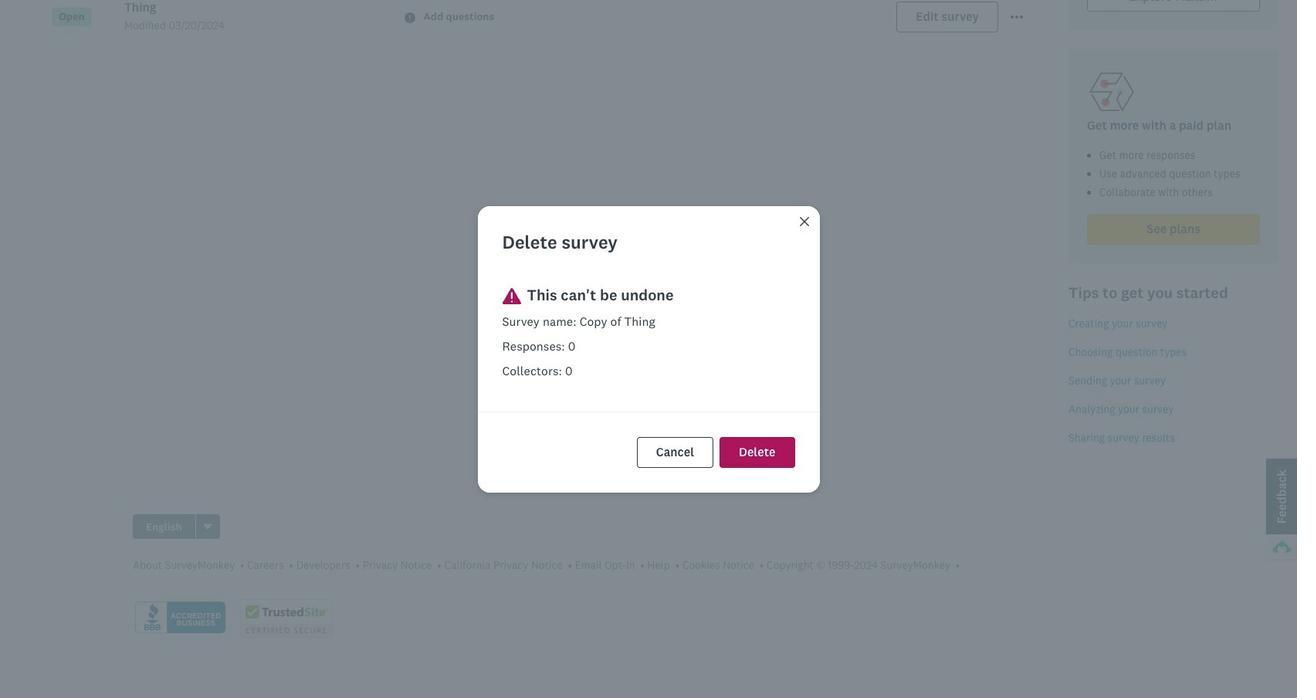 Task type: describe. For each thing, give the bounding box(es) containing it.
click to verify bbb accreditation and to see a bbb report. image
[[133, 601, 228, 637]]

warning image
[[405, 12, 416, 23]]

open menu image
[[1011, 16, 1024, 19]]

open menu image
[[1011, 11, 1024, 23]]



Task type: vqa. For each thing, say whether or not it's contained in the screenshot.
the response based pricing icon
yes



Task type: locate. For each thing, give the bounding box(es) containing it.
response based pricing icon image
[[1088, 67, 1137, 117]]

language dropdown image
[[202, 521, 213, 532], [204, 524, 212, 529]]

close image
[[800, 217, 809, 226]]

group
[[133, 514, 220, 539]]

trustedsite helps keep you safe from identity theft, credit card fraud, spyware, spam, viruses and online scams image
[[240, 599, 333, 638]]

this can't be undone image
[[502, 288, 521, 306], [502, 288, 521, 304]]

close image
[[798, 215, 811, 227]]

dialog
[[478, 206, 820, 492]]



